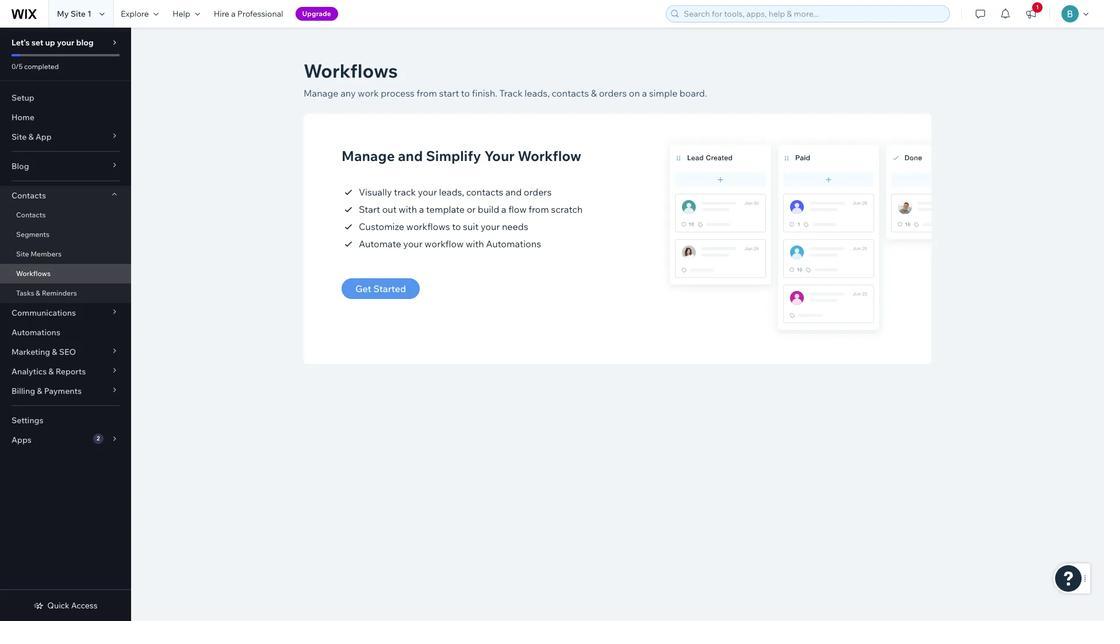 Task type: vqa. For each thing, say whether or not it's contained in the screenshot.
CONTACTS LINK's "Contacts"
yes



Task type: locate. For each thing, give the bounding box(es) containing it.
1 vertical spatial and
[[505, 186, 522, 198]]

contacts for "contacts" link on the left top of the page
[[16, 210, 46, 219]]

site right my at the left top of the page
[[71, 9, 86, 19]]

0 vertical spatial automations
[[486, 238, 541, 250]]

with down suit
[[466, 238, 484, 250]]

billing & payments
[[12, 386, 82, 396]]

customize
[[359, 221, 404, 232]]

blog button
[[0, 156, 131, 176]]

site
[[71, 9, 86, 19], [12, 132, 27, 142], [16, 250, 29, 258]]

& left app
[[28, 132, 34, 142]]

& inside analytics & reports dropdown button
[[48, 366, 54, 377]]

automations
[[486, 238, 541, 250], [12, 327, 60, 338]]

flow
[[508, 204, 527, 215]]

let's
[[12, 37, 30, 48]]

visually
[[359, 186, 392, 198]]

1 vertical spatial contacts
[[16, 210, 46, 219]]

contacts up segments
[[16, 210, 46, 219]]

0 vertical spatial contacts
[[12, 190, 46, 201]]

tasks & reminders
[[16, 289, 77, 297]]

& for app
[[28, 132, 34, 142]]

0 vertical spatial site
[[71, 9, 86, 19]]

contacts for 'contacts' dropdown button
[[12, 190, 46, 201]]

my site 1
[[57, 9, 91, 19]]

upgrade
[[302, 9, 331, 18]]

app
[[36, 132, 52, 142]]

1 vertical spatial manage
[[342, 147, 395, 164]]

a left flow
[[501, 204, 506, 215]]

& inside billing & payments dropdown button
[[37, 386, 42, 396]]

to right start
[[461, 87, 470, 99]]

0 horizontal spatial 1
[[87, 9, 91, 19]]

workflows manage any work process from start to finish. track leads, contacts & orders on a simple board.
[[304, 59, 707, 99]]

& for seo
[[52, 347, 57, 357]]

to
[[461, 87, 470, 99], [452, 221, 461, 232]]

workflows for workflows manage any work process from start to finish. track leads, contacts & orders on a simple board.
[[304, 59, 398, 82]]

site down segments
[[16, 250, 29, 258]]

analytics
[[12, 366, 47, 377]]

0 horizontal spatial manage
[[304, 87, 338, 99]]

leads, up template
[[439, 186, 464, 198]]

with down track
[[399, 204, 417, 215]]

a right hire
[[231, 9, 236, 19]]

tasks & reminders link
[[0, 283, 131, 303]]

0 vertical spatial manage
[[304, 87, 338, 99]]

workflows up any
[[304, 59, 398, 82]]

to inside the workflows manage any work process from start to finish. track leads, contacts & orders on a simple board.
[[461, 87, 470, 99]]

contacts
[[12, 190, 46, 201], [16, 210, 46, 219]]

1
[[1036, 3, 1039, 11], [87, 9, 91, 19]]

orders up flow
[[524, 186, 552, 198]]

0 vertical spatial from
[[417, 87, 437, 99]]

0 vertical spatial orders
[[599, 87, 627, 99]]

0 vertical spatial to
[[461, 87, 470, 99]]

track
[[499, 87, 523, 99]]

1 vertical spatial leads,
[[439, 186, 464, 198]]

& inside marketing & seo popup button
[[52, 347, 57, 357]]

1 vertical spatial workflows
[[16, 269, 51, 278]]

1 horizontal spatial and
[[505, 186, 522, 198]]

1 vertical spatial contacts
[[466, 186, 503, 198]]

orders left on
[[599, 87, 627, 99]]

0 vertical spatial workflows
[[304, 59, 398, 82]]

& left seo
[[52, 347, 57, 357]]

1 horizontal spatial with
[[466, 238, 484, 250]]

1 horizontal spatial leads,
[[525, 87, 550, 99]]

0 horizontal spatial and
[[398, 147, 423, 164]]

and
[[398, 147, 423, 164], [505, 186, 522, 198]]

and up flow
[[505, 186, 522, 198]]

0 vertical spatial leads,
[[525, 87, 550, 99]]

from right flow
[[529, 204, 549, 215]]

automations up marketing at bottom
[[12, 327, 60, 338]]

0 horizontal spatial workflows
[[16, 269, 51, 278]]

contacts
[[552, 87, 589, 99], [466, 186, 503, 198]]

1 horizontal spatial 1
[[1036, 3, 1039, 11]]

0 vertical spatial with
[[399, 204, 417, 215]]

contacts down blog
[[12, 190, 46, 201]]

automations down needs at the top
[[486, 238, 541, 250]]

settings
[[12, 415, 43, 426]]

home link
[[0, 108, 131, 127]]

orders inside the workflows manage any work process from start to finish. track leads, contacts & orders on a simple board.
[[599, 87, 627, 99]]

your down workflows
[[403, 238, 422, 250]]

to left suit
[[452, 221, 461, 232]]

site inside "dropdown button"
[[12, 132, 27, 142]]

orders
[[599, 87, 627, 99], [524, 186, 552, 198]]

leads, right track
[[525, 87, 550, 99]]

completed
[[24, 62, 59, 71]]

1 button
[[1018, 0, 1044, 28]]

automations link
[[0, 323, 131, 342]]

with
[[399, 204, 417, 215], [466, 238, 484, 250]]

& inside tasks & reminders link
[[36, 289, 40, 297]]

and up track
[[398, 147, 423, 164]]

manage up visually
[[342, 147, 395, 164]]

workflows
[[304, 59, 398, 82], [16, 269, 51, 278]]

quick
[[47, 600, 69, 611]]

site members link
[[0, 244, 131, 264]]

your right up
[[57, 37, 74, 48]]

your
[[57, 37, 74, 48], [418, 186, 437, 198], [481, 221, 500, 232], [403, 238, 422, 250]]

start
[[359, 204, 380, 215]]

a up workflows
[[419, 204, 424, 215]]

0 horizontal spatial with
[[399, 204, 417, 215]]

my
[[57, 9, 69, 19]]

& right tasks
[[36, 289, 40, 297]]

0 horizontal spatial from
[[417, 87, 437, 99]]

leads,
[[525, 87, 550, 99], [439, 186, 464, 198]]

site for site members
[[16, 250, 29, 258]]

segments link
[[0, 225, 131, 244]]

from inside the workflows manage any work process from start to finish. track leads, contacts & orders on a simple board.
[[417, 87, 437, 99]]

manage
[[304, 87, 338, 99], [342, 147, 395, 164]]

1 horizontal spatial manage
[[342, 147, 395, 164]]

1 vertical spatial from
[[529, 204, 549, 215]]

0 horizontal spatial orders
[[524, 186, 552, 198]]

from left start
[[417, 87, 437, 99]]

hire a professional
[[214, 9, 283, 19]]

workflows inside the workflows link
[[16, 269, 51, 278]]

contacts inside dropdown button
[[12, 190, 46, 201]]

home
[[12, 112, 34, 122]]

site down home
[[12, 132, 27, 142]]

& inside site & app "dropdown button"
[[28, 132, 34, 142]]

1 vertical spatial site
[[12, 132, 27, 142]]

2 vertical spatial site
[[16, 250, 29, 258]]

manage left any
[[304, 87, 338, 99]]

help
[[172, 9, 190, 19]]

1 horizontal spatial contacts
[[552, 87, 589, 99]]

& for reminders
[[36, 289, 40, 297]]

& left on
[[591, 87, 597, 99]]

site & app button
[[0, 127, 131, 147]]

a right on
[[642, 87, 647, 99]]

1 horizontal spatial workflows
[[304, 59, 398, 82]]

1 vertical spatial automations
[[12, 327, 60, 338]]

a inside hire a professional link
[[231, 9, 236, 19]]

a
[[231, 9, 236, 19], [642, 87, 647, 99], [419, 204, 424, 215], [501, 204, 506, 215]]

& left reports
[[48, 366, 54, 377]]

setup
[[12, 93, 34, 103]]

workflow
[[518, 147, 581, 164]]

0 horizontal spatial automations
[[12, 327, 60, 338]]

billing & payments button
[[0, 381, 131, 401]]

sidebar element
[[0, 28, 131, 621]]

1 horizontal spatial orders
[[599, 87, 627, 99]]

workflows down site members
[[16, 269, 51, 278]]

& inside the workflows manage any work process from start to finish. track leads, contacts & orders on a simple board.
[[591, 87, 597, 99]]

1 vertical spatial to
[[452, 221, 461, 232]]

0 vertical spatial and
[[398, 147, 423, 164]]

payments
[[44, 386, 82, 396]]

apps
[[12, 435, 31, 445]]

workflows inside the workflows manage any work process from start to finish. track leads, contacts & orders on a simple board.
[[304, 59, 398, 82]]

& right billing
[[37, 386, 42, 396]]

0 vertical spatial contacts
[[552, 87, 589, 99]]

explore
[[121, 9, 149, 19]]



Task type: describe. For each thing, give the bounding box(es) containing it.
set
[[31, 37, 43, 48]]

workflows for workflows
[[16, 269, 51, 278]]

communications
[[12, 308, 76, 318]]

board.
[[680, 87, 707, 99]]

blog
[[76, 37, 94, 48]]

manage and simplify your workflow
[[342, 147, 581, 164]]

workflow
[[425, 238, 464, 250]]

1 vertical spatial with
[[466, 238, 484, 250]]

started
[[373, 283, 406, 294]]

simple
[[649, 87, 678, 99]]

members
[[31, 250, 62, 258]]

upgrade button
[[295, 7, 338, 21]]

& for payments
[[37, 386, 42, 396]]

help button
[[166, 0, 207, 28]]

automate your workflow with automations
[[359, 238, 541, 250]]

finish.
[[472, 87, 497, 99]]

suit
[[463, 221, 479, 232]]

1 horizontal spatial automations
[[486, 238, 541, 250]]

start
[[439, 87, 459, 99]]

customize workflows to suit your needs
[[359, 221, 528, 232]]

segments
[[16, 230, 49, 239]]

workflows link
[[0, 264, 131, 283]]

contacts link
[[0, 205, 131, 225]]

any
[[341, 87, 356, 99]]

visually track your leads, contacts and orders
[[359, 186, 552, 198]]

scratch
[[551, 204, 583, 215]]

get started button
[[342, 278, 420, 299]]

automations inside sidebar "element"
[[12, 327, 60, 338]]

settings link
[[0, 411, 131, 430]]

hire
[[214, 9, 229, 19]]

marketing
[[12, 347, 50, 357]]

site & app
[[12, 132, 52, 142]]

& for reports
[[48, 366, 54, 377]]

site members
[[16, 250, 62, 258]]

Search for tools, apps, help & more... field
[[680, 6, 946, 22]]

needs
[[502, 221, 528, 232]]

0/5
[[12, 62, 23, 71]]

build
[[478, 204, 499, 215]]

get started
[[355, 283, 406, 294]]

professional
[[237, 9, 283, 19]]

your down 'build'
[[481, 221, 500, 232]]

on
[[629, 87, 640, 99]]

your
[[484, 147, 515, 164]]

reports
[[56, 366, 86, 377]]

work
[[358, 87, 379, 99]]

template
[[426, 204, 465, 215]]

start out with a template or build a flow from scratch
[[359, 204, 583, 215]]

setup link
[[0, 88, 131, 108]]

billing
[[12, 386, 35, 396]]

your right track
[[418, 186, 437, 198]]

analytics & reports button
[[0, 362, 131, 381]]

access
[[71, 600, 98, 611]]

workflows
[[406, 221, 450, 232]]

blog
[[12, 161, 29, 171]]

marketing & seo button
[[0, 342, 131, 362]]

a inside the workflows manage any work process from start to finish. track leads, contacts & orders on a simple board.
[[642, 87, 647, 99]]

2
[[97, 435, 100, 442]]

0 horizontal spatial contacts
[[466, 186, 503, 198]]

marketing & seo
[[12, 347, 76, 357]]

1 inside 1 button
[[1036, 3, 1039, 11]]

automate
[[359, 238, 401, 250]]

quick access
[[47, 600, 98, 611]]

up
[[45, 37, 55, 48]]

simplify
[[426, 147, 481, 164]]

quick access button
[[34, 600, 98, 611]]

reminders
[[42, 289, 77, 297]]

leads, inside the workflows manage any work process from start to finish. track leads, contacts & orders on a simple board.
[[525, 87, 550, 99]]

let's set up your blog
[[12, 37, 94, 48]]

contacts inside the workflows manage any work process from start to finish. track leads, contacts & orders on a simple board.
[[552, 87, 589, 99]]

process
[[381, 87, 415, 99]]

get
[[355, 283, 371, 294]]

communications button
[[0, 303, 131, 323]]

1 horizontal spatial from
[[529, 204, 549, 215]]

0/5 completed
[[12, 62, 59, 71]]

1 vertical spatial orders
[[524, 186, 552, 198]]

hire a professional link
[[207, 0, 290, 28]]

track
[[394, 186, 416, 198]]

contacts button
[[0, 186, 131, 205]]

or
[[467, 204, 476, 215]]

manage inside the workflows manage any work process from start to finish. track leads, contacts & orders on a simple board.
[[304, 87, 338, 99]]

out
[[382, 204, 397, 215]]

analytics & reports
[[12, 366, 86, 377]]

site for site & app
[[12, 132, 27, 142]]

seo
[[59, 347, 76, 357]]

0 horizontal spatial leads,
[[439, 186, 464, 198]]

tasks
[[16, 289, 34, 297]]

your inside sidebar "element"
[[57, 37, 74, 48]]



